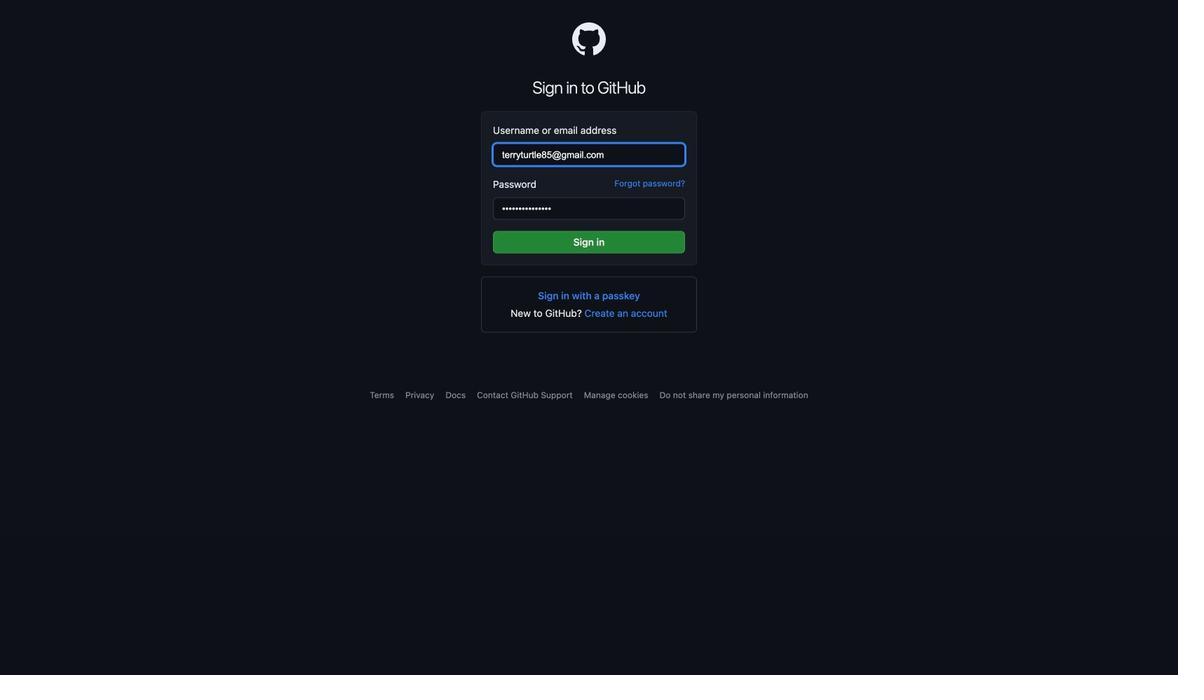 Task type: locate. For each thing, give the bounding box(es) containing it.
None password field
[[493, 197, 685, 220]]

None submit
[[493, 231, 685, 254]]

None text field
[[493, 143, 685, 166]]

homepage image
[[572, 22, 606, 56]]



Task type: vqa. For each thing, say whether or not it's contained in the screenshot.
password field on the top of page
yes



